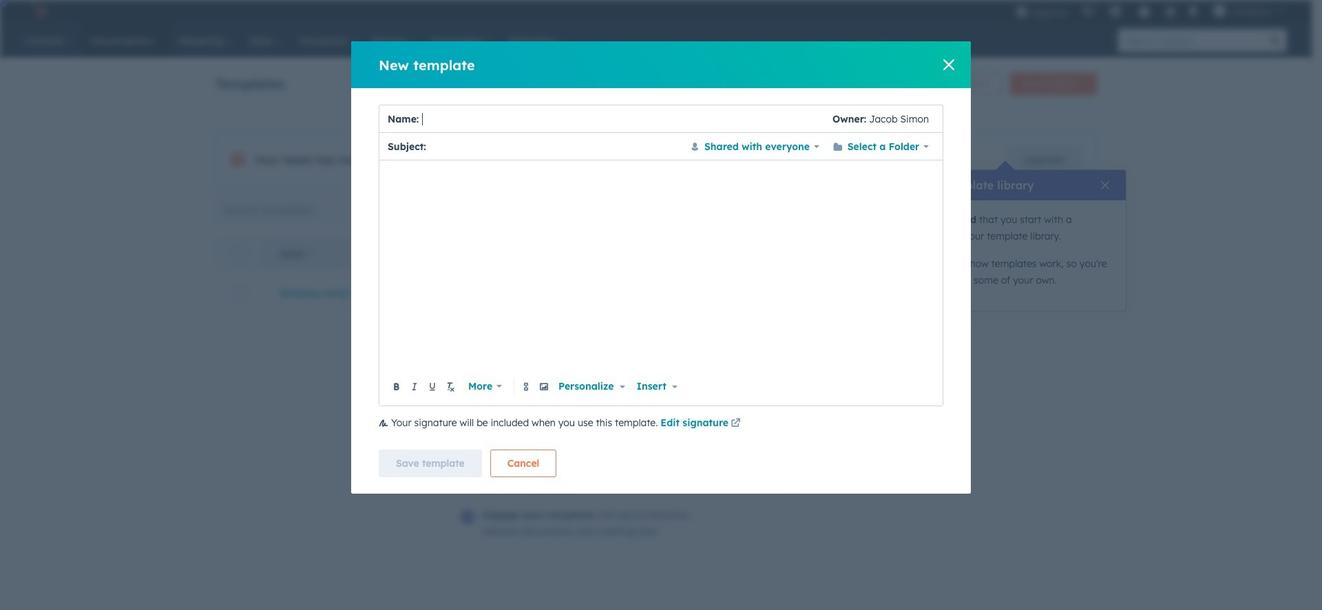 Task type: locate. For each thing, give the bounding box(es) containing it.
None text field
[[419, 105, 833, 133], [430, 138, 681, 155], [389, 169, 935, 376], [419, 105, 833, 133], [430, 138, 681, 155], [389, 169, 935, 376]]

dialog
[[351, 41, 972, 494]]

Search HubSpot search field
[[1119, 29, 1264, 52]]

marketplaces image
[[1110, 6, 1122, 19]]

banner
[[215, 69, 1097, 95]]

2 link opens in a new window image from the top
[[731, 419, 741, 429]]

Search search field
[[215, 196, 383, 224]]

link opens in a new window image
[[731, 416, 741, 433], [731, 419, 741, 429]]

1 link opens in a new window image from the top
[[731, 416, 741, 433]]

ascending sort. press to sort descending. image
[[309, 249, 314, 258]]

menu
[[1009, 0, 1296, 22]]



Task type: vqa. For each thing, say whether or not it's contained in the screenshot.
Press To Sort. element
yes



Task type: describe. For each thing, give the bounding box(es) containing it.
jacob simon image
[[1214, 5, 1226, 17]]

press to sort. element
[[1075, 249, 1080, 260]]

close image
[[944, 59, 955, 70]]

close image
[[1102, 181, 1110, 189]]

ascending sort. press to sort descending. element
[[309, 249, 314, 260]]



